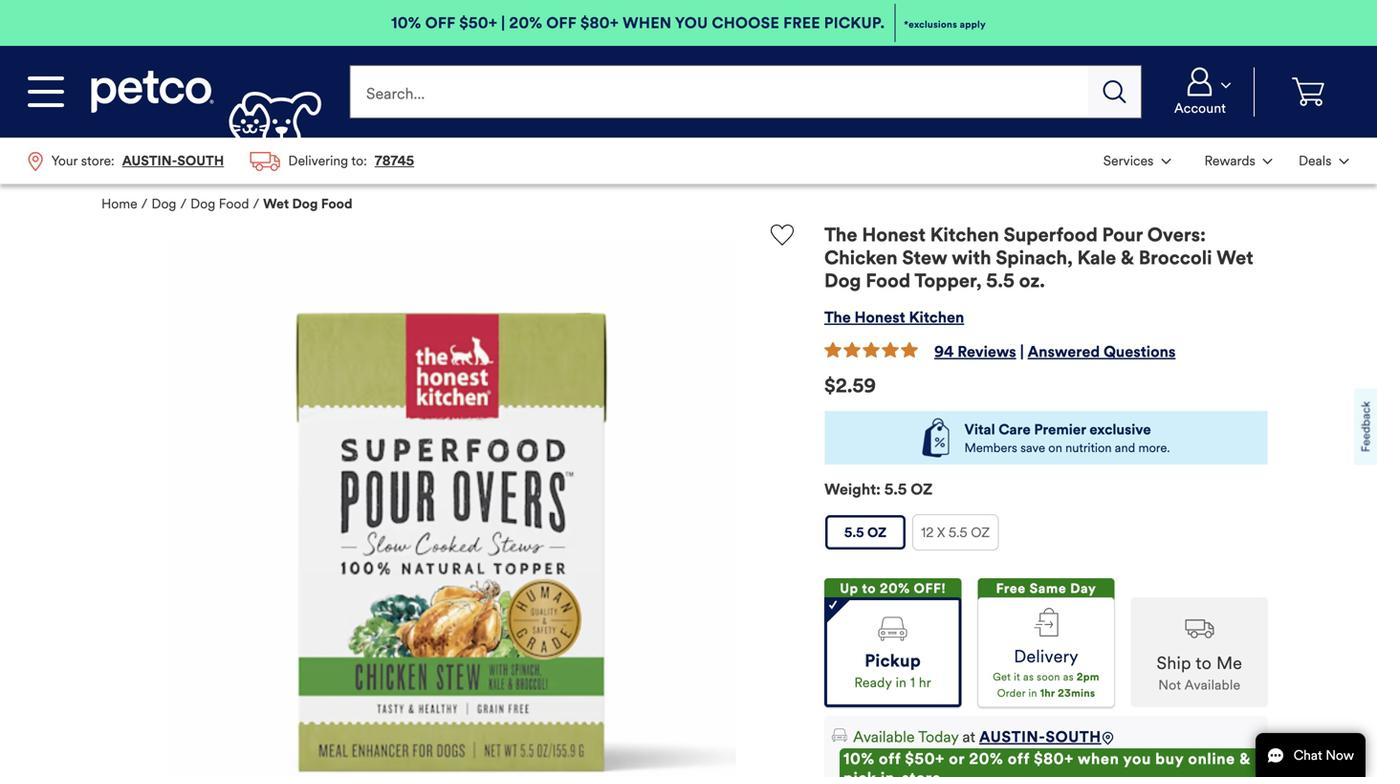 Task type: describe. For each thing, give the bounding box(es) containing it.
94 reviews | answered questions
[[935, 343, 1176, 362]]

2 off from the left
[[1008, 750, 1030, 769]]

available today at austin-south
[[853, 728, 1102, 747]]

buy
[[1156, 750, 1184, 769]]

5.5 oz
[[845, 525, 887, 541]]

*exclusions apply
[[904, 19, 986, 31]]

more.
[[1139, 440, 1171, 456]]

when for choose
[[623, 13, 672, 33]]

same
[[1030, 581, 1067, 597]]

the honest kitchen superfood pour overs: chicken stew with spinach, kale & broccoli wet dog food topper, 5.5 oz.
[[825, 224, 1254, 293]]

exclusive
[[1090, 421, 1152, 438]]

10% for 10% off $50+ | 20% off $80+ when you choose free pickup.
[[391, 13, 422, 33]]

$80+ for off
[[1034, 750, 1074, 769]]

food inside the honest kitchen superfood pour overs: chicken stew with spinach, kale & broccoli wet dog food topper, 5.5 oz.
[[866, 270, 911, 293]]

0 vertical spatial carat down icon 13 button
[[1155, 67, 1247, 116]]

& for kale
[[1121, 247, 1135, 270]]

available inside ship to me not available
[[1185, 677, 1241, 694]]

up
[[840, 581, 859, 597]]

0 horizontal spatial wet
[[263, 196, 289, 213]]

oz for weight : 5.5 oz
[[911, 480, 933, 500]]

2 / from the left
[[180, 196, 187, 213]]

10% for 10% off $50+ or 20% off $80+ when you buy online & pick in-store
[[844, 750, 875, 769]]

honest for the honest kitchen superfood pour overs: chicken stew with spinach, kale & broccoli wet dog food topper, 5.5 oz.
[[862, 224, 926, 247]]

variation-12 X 5.5 OZ radio
[[914, 516, 998, 550]]

stew
[[903, 247, 948, 270]]

choose
[[712, 13, 780, 33]]

not
[[1159, 677, 1182, 694]]

1 as from the left
[[1024, 671, 1034, 684]]

icon check success 4 image
[[829, 600, 838, 610]]

5.5 inside variation-5.5 oz radio
[[845, 525, 865, 541]]

kitchen for the honest kitchen superfood pour overs: chicken stew with spinach, kale & broccoli wet dog food topper, 5.5 oz.
[[931, 224, 1000, 247]]

apply
[[960, 19, 986, 31]]

20% for or
[[969, 750, 1004, 769]]

topper,
[[915, 270, 982, 293]]

10% off $50+ or 20% off $80+ when you buy online & pick in-store
[[844, 750, 1252, 778]]

Search search field
[[350, 65, 1089, 119]]

delivery-method-Ship to Me-Not Available radio
[[1132, 598, 1269, 708]]

austin-
[[980, 728, 1046, 747]]

dog right dog link
[[191, 196, 215, 213]]

the for the honest kitchen superfood pour overs: chicken stew with spinach, kale & broccoli wet dog food topper, 5.5 oz.
[[825, 224, 858, 247]]

home
[[101, 196, 137, 213]]

questions
[[1104, 343, 1176, 362]]

spinach,
[[996, 247, 1073, 270]]

vital care premier exclusive members save on nutrition and more.
[[965, 421, 1171, 456]]

icon pickup store image for available today
[[832, 728, 848, 744]]

0 horizontal spatial available
[[853, 728, 915, 747]]

oz for 12 x 5.5 oz
[[971, 525, 990, 541]]

store
[[902, 769, 942, 778]]

dog right dog food "link" on the top left
[[292, 196, 318, 213]]

the honest kitchen
[[825, 308, 965, 327]]

10% off $50+ | 20% off $80+ when you choose free pickup.
[[391, 13, 885, 33]]

1 horizontal spatial food
[[321, 196, 353, 213]]

at
[[963, 728, 976, 747]]

premier
[[1035, 421, 1087, 438]]

$50+ for or
[[905, 750, 945, 769]]

delivery-method-Pickup-Ready in 1 hr radio
[[825, 598, 962, 708]]

with
[[952, 247, 992, 270]]

me
[[1217, 654, 1243, 675]]

you for choose
[[675, 13, 708, 33]]

reviews
[[958, 343, 1017, 362]]

pickup
[[865, 651, 921, 672]]

5.5 right :
[[885, 480, 907, 500]]

in inside delivery get it as soon as 2pm order in 1hr 23mins
[[1029, 688, 1038, 700]]

12
[[922, 525, 934, 541]]

weight
[[825, 480, 877, 500]]

1hr
[[1041, 688, 1055, 700]]

1 off from the left
[[425, 13, 456, 33]]

ready
[[855, 675, 892, 692]]

$50+ for |
[[459, 13, 498, 33]]

weight : 5.5 oz
[[825, 480, 933, 500]]

vital
[[965, 421, 996, 438]]

day
[[1071, 581, 1097, 597]]

2pm
[[1077, 671, 1100, 684]]

members
[[965, 440, 1018, 456]]

5.5 inside the honest kitchen superfood pour overs: chicken stew with spinach, kale & broccoli wet dog food topper, 5.5 oz.
[[987, 270, 1015, 293]]

honest for the honest kitchen
[[855, 308, 906, 327]]

ship to me not available
[[1157, 654, 1243, 694]]

answered questions link
[[1028, 343, 1176, 362]]

1 / from the left
[[141, 196, 148, 213]]

chicken
[[825, 247, 898, 270]]

pick
[[844, 769, 877, 778]]

superfood
[[1004, 224, 1098, 247]]

option group containing delivery
[[825, 579, 1269, 708]]

1 horizontal spatial |
[[1021, 343, 1024, 362]]

$35+
[[1030, 602, 1064, 619]]

1 off from the left
[[879, 750, 901, 769]]

option group containing 5.5 oz
[[825, 515, 1269, 559]]

2 carat down icon 13 button from the left
[[1288, 140, 1360, 182]]

pour
[[1103, 224, 1143, 247]]

get
[[993, 671, 1011, 684]]

free inside free same day $35+
[[997, 581, 1026, 597]]

off!
[[914, 581, 946, 597]]

*exclusions
[[904, 19, 958, 31]]

kale
[[1078, 247, 1117, 270]]



Task type: vqa. For each thing, say whether or not it's contained in the screenshot.
IN
yes



Task type: locate. For each thing, give the bounding box(es) containing it.
icon pickup store image for pickup
[[879, 618, 908, 642]]

0 vertical spatial |
[[501, 13, 505, 33]]

0 vertical spatial you
[[675, 13, 708, 33]]

oz inside radio
[[868, 525, 887, 541]]

in-
[[881, 769, 902, 778]]

1 horizontal spatial /
[[180, 196, 187, 213]]

home / dog / dog food / wet dog food
[[101, 196, 353, 213]]

soon
[[1037, 671, 1061, 684]]

0 vertical spatial wet
[[263, 196, 289, 213]]

delivery-method-Delivery-[object Object] radio
[[978, 598, 1115, 708]]

you inside 10% off $50+ or 20% off $80+ when you buy online & pick in-store
[[1124, 750, 1152, 769]]

list
[[15, 138, 427, 184], [1091, 138, 1362, 184]]

wet dog food link
[[263, 196, 353, 213]]

2 horizontal spatial food
[[866, 270, 911, 293]]

and
[[1115, 440, 1136, 456]]

it
[[1014, 671, 1021, 684]]

icon pickup store image inside delivery-method-pickup-ready in 1 hr 'option'
[[879, 618, 908, 642]]

the down "chicken" at the right top
[[825, 308, 851, 327]]

0 horizontal spatial off
[[425, 13, 456, 33]]

1 vertical spatial 10%
[[844, 750, 875, 769]]

1 vertical spatial icon pickup store image
[[832, 728, 848, 744]]

23mins
[[1058, 688, 1096, 700]]

list up overs:
[[1091, 138, 1362, 184]]

kitchen up topper,
[[931, 224, 1000, 247]]

1 horizontal spatial you
[[1124, 750, 1152, 769]]

option group
[[825, 515, 1269, 559], [825, 579, 1269, 708]]

94
[[935, 343, 954, 362]]

1 horizontal spatial $50+
[[905, 750, 945, 769]]

oz.
[[1020, 270, 1046, 293]]

0 vertical spatial $50+
[[459, 13, 498, 33]]

1 vertical spatial honest
[[855, 308, 906, 327]]

in
[[896, 675, 907, 692], [1029, 688, 1038, 700]]

as up 23mins on the right bottom
[[1064, 671, 1074, 684]]

today
[[919, 728, 959, 747]]

in left 1
[[896, 675, 907, 692]]

& right kale at the right top
[[1121, 247, 1135, 270]]

$80+
[[581, 13, 619, 33], [1034, 750, 1074, 769]]

1 horizontal spatial as
[[1064, 671, 1074, 684]]

5.5 left oz.
[[987, 270, 1015, 293]]

0 vertical spatial to
[[862, 581, 876, 597]]

1 vertical spatial $80+
[[1034, 750, 1074, 769]]

carat down icon 13 image
[[1222, 83, 1231, 88], [1162, 159, 1171, 165], [1264, 159, 1273, 165], [1340, 159, 1349, 165]]

&
[[1121, 247, 1135, 270], [1240, 750, 1252, 769]]

dog food link
[[191, 196, 249, 213]]

1 vertical spatial free
[[997, 581, 1026, 597]]

1 vertical spatial wet
[[1217, 247, 1254, 270]]

free left pickup.
[[784, 13, 821, 33]]

0 vertical spatial &
[[1121, 247, 1135, 270]]

wet right dog food "link" on the top left
[[263, 196, 289, 213]]

when inside 10% off $50+ or 20% off $80+ when you buy online & pick in-store
[[1078, 750, 1120, 769]]

search image
[[1104, 80, 1127, 103]]

overs:
[[1148, 224, 1206, 247]]

south
[[1046, 728, 1102, 747]]

up to 20% off!
[[840, 581, 946, 597]]

1 horizontal spatial wet
[[1217, 247, 1254, 270]]

the for the honest kitchen
[[825, 308, 851, 327]]

& for online
[[1240, 750, 1252, 769]]

variation-5.5 OZ radio
[[826, 516, 906, 550]]

to for ship
[[1196, 654, 1212, 675]]

12 x 5.5 oz
[[922, 525, 990, 541]]

1 vertical spatial 20%
[[880, 581, 910, 597]]

1 vertical spatial available
[[853, 728, 915, 747]]

care
[[999, 421, 1031, 438]]

0 horizontal spatial in
[[896, 675, 907, 692]]

2 the from the top
[[825, 308, 851, 327]]

oz right :
[[911, 480, 933, 500]]

icon delivery pin image
[[1102, 732, 1115, 746]]

0 horizontal spatial list
[[15, 138, 427, 184]]

dog link
[[152, 196, 176, 213]]

& inside the honest kitchen superfood pour overs: chicken stew with spinach, kale & broccoli wet dog food topper, 5.5 oz.
[[1121, 247, 1135, 270]]

home link
[[101, 196, 137, 213]]

& right "online"
[[1240, 750, 1252, 769]]

1 horizontal spatial when
[[1078, 750, 1120, 769]]

1 vertical spatial $50+
[[905, 750, 945, 769]]

1 horizontal spatial icon pickup store image
[[879, 618, 908, 642]]

20% inside 10% off $50+ or 20% off $80+ when you buy online & pick in-store
[[969, 750, 1004, 769]]

0 horizontal spatial carat down icon 13 button
[[1093, 140, 1182, 182]]

$2.59
[[825, 375, 876, 398]]

carat down icon 13 button
[[1093, 140, 1182, 182], [1288, 140, 1360, 182]]

0 vertical spatial available
[[1185, 677, 1241, 694]]

1 vertical spatial &
[[1240, 750, 1252, 769]]

the honest kitchen link
[[825, 308, 965, 327]]

/
[[141, 196, 148, 213], [180, 196, 187, 213], [253, 196, 259, 213]]

kitchen
[[931, 224, 1000, 247], [909, 308, 965, 327]]

you left buy
[[1124, 750, 1152, 769]]

0 horizontal spatial food
[[219, 196, 249, 213]]

5.5 inside "variation-12 x 5.5 oz" radio
[[949, 525, 968, 541]]

5.5
[[987, 270, 1015, 293], [885, 480, 907, 500], [845, 525, 865, 541], [949, 525, 968, 541]]

2 horizontal spatial /
[[253, 196, 259, 213]]

0 horizontal spatial to
[[862, 581, 876, 597]]

x
[[937, 525, 946, 541]]

carat down icon 13 button up overs:
[[1186, 140, 1284, 182]]

delivery get it as soon as 2pm order in 1hr 23mins
[[993, 647, 1100, 700]]

answered
[[1028, 343, 1100, 362]]

free same day $35+
[[997, 581, 1097, 619]]

2 horizontal spatial 20%
[[969, 750, 1004, 769]]

you
[[675, 13, 708, 33], [1124, 750, 1152, 769]]

free left 'same' at the right of page
[[997, 581, 1026, 597]]

wet
[[263, 196, 289, 213], [1217, 247, 1254, 270]]

/ right dog food "link" on the top left
[[253, 196, 259, 213]]

:
[[877, 480, 881, 500]]

1 vertical spatial the
[[825, 308, 851, 327]]

or
[[949, 750, 965, 769]]

kitchen for the honest kitchen
[[909, 308, 965, 327]]

0 horizontal spatial as
[[1024, 671, 1034, 684]]

list up dog food "link" on the top left
[[15, 138, 427, 184]]

0 horizontal spatial /
[[141, 196, 148, 213]]

the left stew
[[825, 224, 858, 247]]

0 horizontal spatial $50+
[[459, 13, 498, 33]]

the
[[825, 224, 858, 247], [825, 308, 851, 327]]

0 horizontal spatial 10%
[[391, 13, 422, 33]]

1 vertical spatial you
[[1124, 750, 1152, 769]]

in left 1hr
[[1029, 688, 1038, 700]]

honest down "chicken" at the right top
[[855, 308, 906, 327]]

1 horizontal spatial 10%
[[844, 750, 875, 769]]

available down me
[[1185, 677, 1241, 694]]

hr
[[919, 675, 932, 692]]

off down austin-
[[1008, 750, 1030, 769]]

to left me
[[1196, 654, 1212, 675]]

2 list from the left
[[1091, 138, 1362, 184]]

to right up
[[862, 581, 876, 597]]

10%
[[391, 13, 422, 33], [844, 750, 875, 769]]

1 horizontal spatial off
[[1008, 750, 1030, 769]]

|
[[501, 13, 505, 33], [1021, 343, 1024, 362]]

you for buy
[[1124, 750, 1152, 769]]

1
[[911, 675, 916, 692]]

oz inside radio
[[971, 525, 990, 541]]

0 horizontal spatial when
[[623, 13, 672, 33]]

dog inside the honest kitchen superfood pour overs: chicken stew with spinach, kale & broccoli wet dog food topper, 5.5 oz.
[[825, 270, 862, 293]]

2 as from the left
[[1064, 671, 1074, 684]]

0 horizontal spatial &
[[1121, 247, 1135, 270]]

2 option group from the top
[[825, 579, 1269, 708]]

0 vertical spatial icon pickup store image
[[879, 618, 908, 642]]

1 horizontal spatial &
[[1240, 750, 1252, 769]]

0 vertical spatial 20%
[[509, 13, 543, 33]]

oz right x
[[971, 525, 990, 541]]

honest inside the honest kitchen superfood pour overs: chicken stew with spinach, kale & broccoli wet dog food topper, 5.5 oz.
[[862, 224, 926, 247]]

carat down icon 13 button right search icon
[[1155, 67, 1247, 116]]

0 vertical spatial when
[[623, 13, 672, 33]]

$50+ inside 10% off $50+ or 20% off $80+ when you buy online & pick in-store
[[905, 750, 945, 769]]

0 horizontal spatial icon pickup store image
[[832, 728, 848, 744]]

when for buy
[[1078, 750, 1120, 769]]

broccoli
[[1139, 247, 1213, 270]]

icon pickup store image
[[879, 618, 908, 642], [832, 728, 848, 744]]

1 list from the left
[[15, 138, 427, 184]]

0 horizontal spatial |
[[501, 13, 505, 33]]

0 horizontal spatial oz
[[868, 525, 887, 541]]

20% for |
[[509, 13, 543, 33]]

to
[[862, 581, 876, 597], [1196, 654, 1212, 675]]

0 horizontal spatial off
[[879, 750, 901, 769]]

1 horizontal spatial $80+
[[1034, 750, 1074, 769]]

$80+ inside 10% off $50+ or 20% off $80+ when you buy online & pick in-store
[[1034, 750, 1074, 769]]

2 off from the left
[[546, 13, 577, 33]]

dog up the honest kitchen link
[[825, 270, 862, 293]]

0 vertical spatial the
[[825, 224, 858, 247]]

0 vertical spatial honest
[[862, 224, 926, 247]]

1 the from the top
[[825, 224, 858, 247]]

online
[[1189, 750, 1236, 769]]

to inside ship to me not available
[[1196, 654, 1212, 675]]

1 horizontal spatial available
[[1185, 677, 1241, 694]]

as
[[1024, 671, 1034, 684], [1064, 671, 1074, 684]]

0 vertical spatial free
[[784, 13, 821, 33]]

as right it
[[1024, 671, 1034, 684]]

2 horizontal spatial oz
[[971, 525, 990, 541]]

wet right broccoli
[[1217, 247, 1254, 270]]

& inside 10% off $50+ or 20% off $80+ when you buy online & pick in-store
[[1240, 750, 1252, 769]]

1 vertical spatial |
[[1021, 343, 1024, 362]]

0 horizontal spatial you
[[675, 13, 708, 33]]

off
[[879, 750, 901, 769], [1008, 750, 1030, 769]]

0 horizontal spatial 20%
[[509, 13, 543, 33]]

wet inside the honest kitchen superfood pour overs: chicken stew with spinach, kale & broccoli wet dog food topper, 5.5 oz.
[[1217, 247, 1254, 270]]

5.5 down weight
[[845, 525, 865, 541]]

delivery
[[1014, 647, 1079, 668]]

carat down icon 13 button
[[1155, 67, 1247, 116], [1186, 140, 1284, 182]]

the inside the honest kitchen superfood pour overs: chicken stew with spinach, kale & broccoli wet dog food topper, 5.5 oz.
[[825, 224, 858, 247]]

1 horizontal spatial to
[[1196, 654, 1212, 675]]

save
[[1021, 440, 1046, 456]]

austin-south button
[[980, 726, 1102, 749]]

nutrition
[[1066, 440, 1112, 456]]

$80+ for off
[[581, 13, 619, 33]]

honest up topper,
[[862, 224, 926, 247]]

0 horizontal spatial free
[[784, 13, 821, 33]]

/ left dog link
[[141, 196, 148, 213]]

1 vertical spatial to
[[1196, 654, 1212, 675]]

3 / from the left
[[253, 196, 259, 213]]

kitchen inside the honest kitchen superfood pour overs: chicken stew with spinach, kale & broccoli wet dog food topper, 5.5 oz.
[[931, 224, 1000, 247]]

1 carat down icon 13 button from the left
[[1093, 140, 1182, 182]]

pickup ready in 1 hr
[[855, 651, 932, 692]]

5.5 right x
[[949, 525, 968, 541]]

/ right dog link
[[180, 196, 187, 213]]

pickup.
[[825, 13, 885, 33]]

dog right home link
[[152, 196, 176, 213]]

0 horizontal spatial $80+
[[581, 13, 619, 33]]

10% inside 10% off $50+ or 20% off $80+ when you buy online & pick in-store
[[844, 750, 875, 769]]

you left choose
[[675, 13, 708, 33]]

1 horizontal spatial free
[[997, 581, 1026, 597]]

available up in-
[[853, 728, 915, 747]]

0 vertical spatial option group
[[825, 515, 1269, 559]]

oz
[[911, 480, 933, 500], [868, 525, 887, 541], [971, 525, 990, 541]]

0 vertical spatial 10%
[[391, 13, 422, 33]]

order
[[998, 688, 1026, 700]]

1 horizontal spatial off
[[546, 13, 577, 33]]

2 vertical spatial 20%
[[969, 750, 1004, 769]]

on
[[1049, 440, 1063, 456]]

icon pickup store image up pickup
[[879, 618, 908, 642]]

ship
[[1157, 654, 1192, 675]]

the honest kitchen superfood pour overs: chicken stew with spinach, kale & broccoli wet dog food topper, 5.5 oz. - carousel image #1 image
[[147, 239, 756, 778]]

1 horizontal spatial carat down icon 13 button
[[1288, 140, 1360, 182]]

oz down :
[[868, 525, 887, 541]]

1 horizontal spatial oz
[[911, 480, 933, 500]]

1 horizontal spatial in
[[1029, 688, 1038, 700]]

20%
[[509, 13, 543, 33], [880, 581, 910, 597], [969, 750, 1004, 769]]

icon pickup store image up pick
[[832, 728, 848, 744]]

0 vertical spatial kitchen
[[931, 224, 1000, 247]]

off right pick
[[879, 750, 901, 769]]

kitchen up the 94 at the top right
[[909, 308, 965, 327]]

1 horizontal spatial list
[[1091, 138, 1362, 184]]

1 vertical spatial option group
[[825, 579, 1269, 708]]

to for up
[[862, 581, 876, 597]]

1 vertical spatial carat down icon 13 button
[[1186, 140, 1284, 182]]

1 option group from the top
[[825, 515, 1269, 559]]

off
[[425, 13, 456, 33], [546, 13, 577, 33]]

in inside the pickup ready in 1 hr
[[896, 675, 907, 692]]

1 horizontal spatial 20%
[[880, 581, 910, 597]]

0 vertical spatial $80+
[[581, 13, 619, 33]]

1 vertical spatial kitchen
[[909, 308, 965, 327]]

1 vertical spatial when
[[1078, 750, 1120, 769]]



